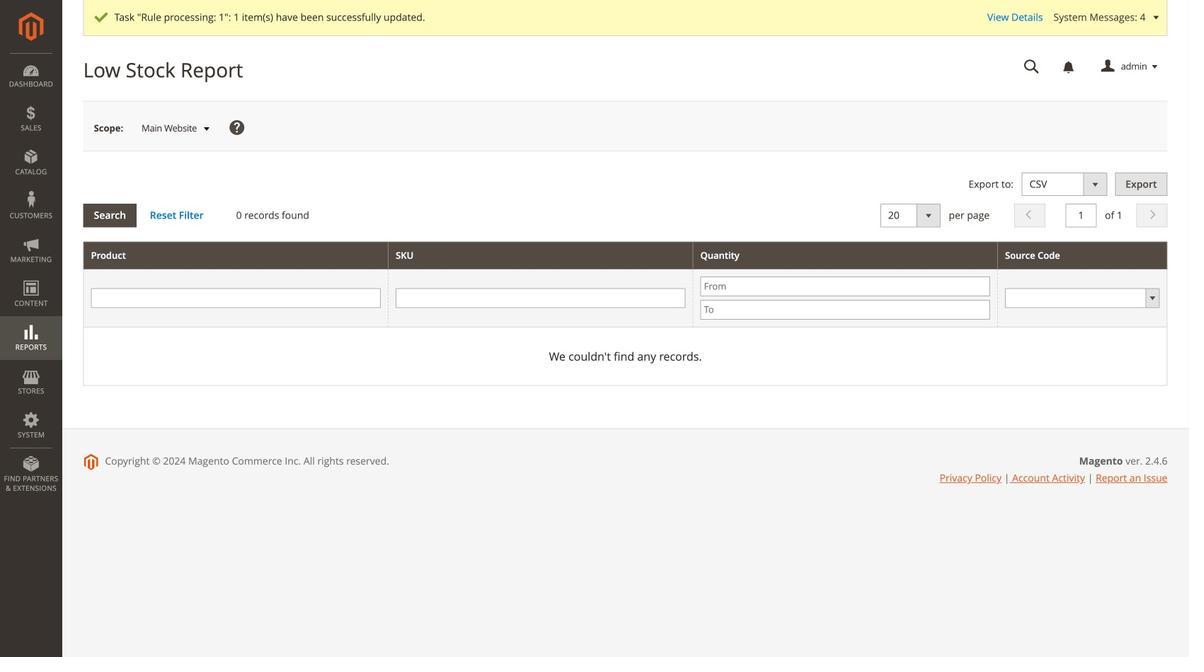 Task type: describe. For each thing, give the bounding box(es) containing it.
From text field
[[701, 277, 990, 297]]

To text field
[[701, 300, 990, 320]]



Task type: locate. For each thing, give the bounding box(es) containing it.
None text field
[[1014, 55, 1050, 79], [1066, 204, 1097, 227], [91, 288, 381, 308], [1014, 55, 1050, 79], [1066, 204, 1097, 227], [91, 288, 381, 308]]

None text field
[[396, 288, 686, 308]]

menu bar
[[0, 53, 62, 501]]

magento admin panel image
[[19, 12, 44, 41]]



